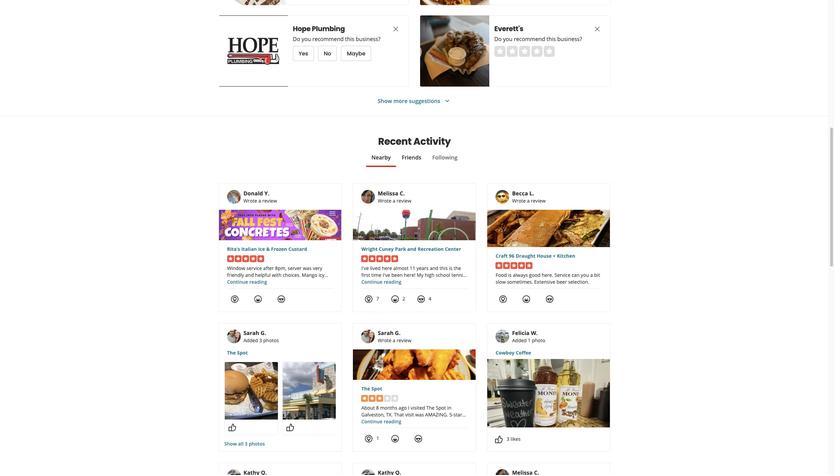 Task type: locate. For each thing, give the bounding box(es) containing it.
1 horizontal spatial business?
[[558, 35, 582, 43]]

2 horizontal spatial 3
[[507, 436, 510, 443]]

continue reading down italian
[[227, 279, 267, 286]]

wrote inside sarah g. wrote a review
[[378, 338, 392, 344]]

recommend down plumbing at left
[[313, 35, 344, 43]]

rita's
[[227, 246, 240, 253]]

spot down sarah g. added 3 photos
[[237, 350, 248, 357]]

continue reading button for melissa c.
[[362, 279, 402, 286]]

1 g. from the left
[[261, 330, 266, 337]]

1 open photo lightbox image from the left
[[225, 363, 278, 420]]

recommend down everett's "link"
[[514, 35, 545, 43]]

continue reading down 3 star rating image
[[362, 419, 402, 425]]

continue reading button up '7'
[[362, 279, 402, 286]]

0 horizontal spatial do you recommend this business?
[[293, 35, 381, 43]]

0 vertical spatial the spot link
[[227, 350, 333, 357]]

beer
[[557, 279, 567, 286]]

2 business? from the left
[[558, 35, 582, 43]]

always
[[513, 272, 528, 279]]

show for show all 3 photos
[[224, 441, 237, 448]]

added for sarah g.
[[244, 338, 258, 344]]

the spot
[[227, 350, 248, 357], [362, 386, 382, 393]]

5 star rating image
[[227, 256, 264, 263], [362, 256, 399, 263], [496, 263, 533, 269]]

review inside becca l. wrote a review
[[531, 198, 546, 204]]

review inside sarah g. wrote a review
[[397, 338, 412, 344]]

0 horizontal spatial sarah
[[244, 330, 259, 337]]

sarah
[[244, 330, 259, 337], [378, 330, 394, 337]]

continue reading
[[227, 279, 267, 286], [362, 279, 402, 286], [362, 419, 402, 425]]

a inside donald y. wrote a review
[[259, 198, 261, 204]]

the spot down sarah g. added 3 photos
[[227, 350, 248, 357]]

3 inside dropdown button
[[245, 441, 248, 448]]

1 photo of sarah g. image from the left
[[227, 330, 241, 344]]

review inside melissa c. wrote a review
[[397, 198, 412, 204]]

1 horizontal spatial like feed item image
[[286, 424, 294, 432]]

g. inside sarah g. wrote a review
[[395, 330, 401, 337]]

do down everett's
[[495, 35, 502, 43]]

5 star rating image down cuney
[[362, 256, 399, 263]]

show all 3 photos
[[224, 441, 265, 448]]

show more suggestions button
[[378, 97, 451, 105]]

continue down rita's
[[227, 279, 248, 286]]

1 horizontal spatial do
[[495, 35, 502, 43]]

photo of donald y. image
[[227, 190, 241, 204]]

this down everett's "link"
[[547, 35, 556, 43]]

1 inside 'felicia w. added 1 photo'
[[528, 338, 531, 344]]

1 horizontal spatial you
[[503, 35, 513, 43]]

do down the hope
[[293, 35, 300, 43]]

continue reading button for donald y.
[[227, 279, 267, 286]]

this
[[345, 35, 355, 43], [547, 35, 556, 43]]

0 vertical spatial spot
[[237, 350, 248, 357]]

becca l. wrote a review
[[512, 190, 546, 204]]

continue down 3 star rating image
[[362, 419, 383, 425]]

0 horizontal spatial spot
[[237, 350, 248, 357]]

rating element
[[495, 46, 555, 57]]

continue for melissa
[[362, 279, 383, 286]]

1 horizontal spatial 24 funny v2 image
[[391, 435, 399, 444]]

1 horizontal spatial photo of sarah g. image
[[362, 330, 375, 344]]

recreation
[[418, 246, 444, 253]]

show inside button
[[378, 97, 392, 105]]

recommend
[[313, 35, 344, 43], [514, 35, 545, 43]]

a inside sarah g. wrote a review
[[393, 338, 396, 344]]

like feed item image
[[228, 424, 236, 432], [286, 424, 294, 432], [495, 436, 503, 444]]

2 horizontal spatial you
[[581, 272, 589, 279]]

1 horizontal spatial open photo lightbox image
[[283, 363, 336, 420]]

1 horizontal spatial 5 star rating image
[[362, 256, 399, 263]]

1 do you recommend this business? from the left
[[293, 35, 381, 43]]

business? for everett's
[[558, 35, 582, 43]]

continue reading button
[[227, 279, 267, 286], [362, 279, 402, 286], [362, 419, 402, 425]]

2 horizontal spatial 24 useful v2 image
[[499, 295, 508, 304]]

1 vertical spatial the spot
[[362, 386, 382, 393]]

2 added from the left
[[512, 338, 527, 344]]

is
[[508, 272, 512, 279]]

review inside donald y. wrote a review
[[262, 198, 277, 204]]

1 horizontal spatial the spot link
[[362, 386, 468, 393]]

do you recommend this business?
[[293, 35, 381, 43], [495, 35, 582, 43]]

0 horizontal spatial 24 funny v2 image
[[254, 295, 262, 304]]

the
[[227, 350, 236, 357], [362, 386, 370, 393]]

do you recommend this business? for everett's
[[495, 35, 582, 43]]

None radio
[[495, 46, 506, 57], [507, 46, 518, 57], [519, 46, 530, 57], [532, 46, 543, 57], [495, 46, 506, 57], [507, 46, 518, 57], [519, 46, 530, 57], [532, 46, 543, 57]]

a inside becca l. wrote a review
[[527, 198, 530, 204]]

no button
[[318, 46, 337, 61]]

1 horizontal spatial 3
[[259, 338, 262, 344]]

added
[[244, 338, 258, 344], [512, 338, 527, 344]]

you up selection.
[[581, 272, 589, 279]]

0 vertical spatial 1
[[528, 338, 531, 344]]

do you recommend this business? down hope plumbing link
[[293, 35, 381, 43]]

becca l. link
[[512, 190, 534, 197]]

donald y. link
[[244, 190, 270, 197]]

5 star rating image down italian
[[227, 256, 264, 263]]

2 g. from the left
[[395, 330, 401, 337]]

0 vertical spatial the
[[227, 350, 236, 357]]

continue reading button down italian
[[227, 279, 267, 286]]

show
[[378, 97, 392, 105], [224, 441, 237, 448]]

0 vertical spatial photos
[[263, 338, 279, 344]]

a inside melissa c. wrote a review
[[393, 198, 396, 204]]

1 business? from the left
[[356, 35, 381, 43]]

sarah inside sarah g. wrote a review
[[378, 330, 394, 337]]

business?
[[356, 35, 381, 43], [558, 35, 582, 43]]

dismiss card image
[[392, 25, 400, 33]]

0 horizontal spatial recommend
[[313, 35, 344, 43]]

2 this from the left
[[547, 35, 556, 43]]

photos
[[263, 338, 279, 344], [249, 441, 265, 448]]

show inside dropdown button
[[224, 441, 237, 448]]

1
[[528, 338, 531, 344], [377, 436, 379, 442]]

5 star rating image for donald y.
[[227, 256, 264, 263]]

w.
[[531, 330, 538, 337]]

24 useful v2 image
[[231, 295, 239, 304], [499, 295, 508, 304], [365, 435, 373, 444]]

photo of sarah g. image left sarah g. wrote a review
[[362, 330, 375, 344]]

24 useful v2 image for becca l.
[[499, 295, 508, 304]]

0 horizontal spatial the
[[227, 350, 236, 357]]

a for g.
[[393, 338, 396, 344]]

photos inside sarah g. added 3 photos
[[263, 338, 279, 344]]

melissa
[[378, 190, 399, 197]]

bit
[[595, 272, 600, 279]]

5 star rating image down 96
[[496, 263, 533, 269]]

yes button
[[293, 46, 314, 61]]

you down the hope
[[302, 35, 311, 43]]

the spot link
[[227, 350, 333, 357], [362, 386, 468, 393]]

open photo lightbox image
[[225, 363, 278, 420], [283, 363, 336, 420]]

24 cool v2 image for sarah g.
[[414, 435, 423, 444]]

review for l.
[[531, 198, 546, 204]]

None radio
[[544, 46, 555, 57]]

wrote
[[244, 198, 257, 204], [378, 198, 392, 204], [512, 198, 526, 204], [378, 338, 392, 344]]

0 horizontal spatial 1
[[377, 436, 379, 442]]

0 horizontal spatial open photo lightbox image
[[225, 363, 278, 420]]

2 do you recommend this business? from the left
[[495, 35, 582, 43]]

24 useful v2 image for donald y.
[[231, 295, 239, 304]]

reading for sarah
[[384, 419, 402, 425]]

continue reading for melissa
[[362, 279, 402, 286]]

donald
[[244, 190, 263, 197]]

0 horizontal spatial photo of sarah g. image
[[227, 330, 241, 344]]

wrote inside becca l. wrote a review
[[512, 198, 526, 204]]

extensive
[[535, 279, 556, 286]]

recent activity
[[378, 135, 451, 148]]

activity
[[414, 135, 451, 148]]

24 cool v2 image
[[277, 295, 285, 304], [417, 295, 425, 304], [414, 435, 423, 444]]

1 this from the left
[[345, 35, 355, 43]]

everett's
[[495, 24, 524, 34]]

2 recommend from the left
[[514, 35, 545, 43]]

continue up 24 useful v2 image
[[362, 279, 383, 286]]

photo of hope plumbing image
[[219, 15, 288, 87]]

0 horizontal spatial the spot
[[227, 350, 248, 357]]

0 horizontal spatial 3
[[245, 441, 248, 448]]

1 recommend from the left
[[313, 35, 344, 43]]

nearby
[[372, 154, 391, 161]]

you inside food is always good here. service can you a bit slow sometimes. extensive beer selection.
[[581, 272, 589, 279]]

show left the more
[[378, 97, 392, 105]]

0 horizontal spatial do
[[293, 35, 300, 43]]

1 horizontal spatial the
[[362, 386, 370, 393]]

show all 3 photos button
[[224, 441, 265, 448]]

review for y.
[[262, 198, 277, 204]]

rita's italian ice & frozen custard
[[227, 246, 307, 253]]

wrote for donald y.
[[244, 198, 257, 204]]

do for everett's
[[495, 35, 502, 43]]

recommend for hope plumbing
[[313, 35, 344, 43]]

g.
[[261, 330, 266, 337], [395, 330, 401, 337]]

1 horizontal spatial added
[[512, 338, 527, 344]]

continue reading button down 3 star rating image
[[362, 419, 402, 425]]

2 sarah g. link from the left
[[378, 330, 401, 337]]

5 star rating image for melissa c.
[[362, 256, 399, 263]]

business? down everett's "link"
[[558, 35, 582, 43]]

tab list
[[219, 154, 611, 167]]

all
[[238, 441, 244, 448]]

sarah g. link for sarah g. added 3 photos
[[244, 330, 266, 337]]

photo of sarah g. image for sarah g. added 3 photos
[[227, 330, 241, 344]]

spot
[[237, 350, 248, 357], [372, 386, 382, 393]]

reading
[[249, 279, 267, 286], [384, 279, 402, 286], [384, 419, 402, 425]]

0 horizontal spatial added
[[244, 338, 258, 344]]

2 sarah from the left
[[378, 330, 394, 337]]

you down everett's
[[503, 35, 513, 43]]

2 horizontal spatial 24 funny v2 image
[[523, 295, 531, 304]]

1 horizontal spatial recommend
[[514, 35, 545, 43]]

1 vertical spatial the
[[362, 386, 370, 393]]

the for leftmost the spot link
[[227, 350, 236, 357]]

business? up maybe
[[356, 35, 381, 43]]

1 vertical spatial show
[[224, 441, 237, 448]]

1 vertical spatial photos
[[249, 441, 265, 448]]

1 horizontal spatial spot
[[372, 386, 382, 393]]

photo of sarah g. image
[[227, 330, 241, 344], [362, 330, 375, 344]]

donald y. wrote a review
[[244, 190, 277, 204]]

can
[[572, 272, 580, 279]]

reading up 24 funny v2 image
[[384, 279, 402, 286]]

0 horizontal spatial 24 useful v2 image
[[231, 295, 239, 304]]

0 vertical spatial the spot
[[227, 350, 248, 357]]

2 do from the left
[[495, 35, 502, 43]]

+
[[553, 253, 556, 260]]

sometimes.
[[507, 279, 533, 286]]

1 vertical spatial the spot link
[[362, 386, 468, 393]]

0 horizontal spatial g.
[[261, 330, 266, 337]]

1 sarah from the left
[[244, 330, 259, 337]]

maybe button
[[341, 46, 371, 61]]

24 funny v2 image for donald
[[254, 295, 262, 304]]

0 vertical spatial show
[[378, 97, 392, 105]]

wrote inside donald y. wrote a review
[[244, 198, 257, 204]]

y.
[[265, 190, 270, 197]]

sarah for sarah g. added 3 photos
[[244, 330, 259, 337]]

sarah g. added 3 photos
[[244, 330, 279, 344]]

1 added from the left
[[244, 338, 258, 344]]

do you recommend this business? down everett's "link"
[[495, 35, 582, 43]]

1 horizontal spatial show
[[378, 97, 392, 105]]

2 horizontal spatial 5 star rating image
[[496, 263, 533, 269]]

1 horizontal spatial this
[[547, 35, 556, 43]]

sarah inside sarah g. added 3 photos
[[244, 330, 259, 337]]

review
[[262, 198, 277, 204], [397, 198, 412, 204], [531, 198, 546, 204], [397, 338, 412, 344]]

0 horizontal spatial you
[[302, 35, 311, 43]]

1 horizontal spatial do you recommend this business?
[[495, 35, 582, 43]]

reading down ice
[[249, 279, 267, 286]]

1 horizontal spatial sarah
[[378, 330, 394, 337]]

g. inside sarah g. added 3 photos
[[261, 330, 266, 337]]

1 horizontal spatial the spot
[[362, 386, 382, 393]]

0 horizontal spatial business?
[[356, 35, 381, 43]]

24 funny v2 image
[[391, 295, 399, 304]]

yes
[[299, 50, 308, 57]]

wrote for melissa c.
[[378, 198, 392, 204]]

reading down 3 star rating image
[[384, 419, 402, 425]]

show left all
[[224, 441, 237, 448]]

continue reading up '7'
[[362, 279, 402, 286]]

continue
[[227, 279, 248, 286], [362, 279, 383, 286], [362, 419, 383, 425]]

1 horizontal spatial 1
[[528, 338, 531, 344]]

0 horizontal spatial sarah g. link
[[244, 330, 266, 337]]

2 open photo lightbox image from the left
[[283, 363, 336, 420]]

hope plumbing
[[293, 24, 345, 34]]

added inside 'felicia w. added 1 photo'
[[512, 338, 527, 344]]

sarah g. wrote a review
[[378, 330, 412, 344]]

cowboy coffee link
[[496, 350, 602, 357]]

everett's link
[[495, 24, 580, 34]]

0 horizontal spatial show
[[224, 441, 237, 448]]

a for y.
[[259, 198, 261, 204]]

food
[[496, 272, 507, 279]]

felicia
[[512, 330, 530, 337]]

24 useful v2 image
[[365, 295, 373, 304]]

tab list containing nearby
[[219, 154, 611, 167]]

2 photo of sarah g. image from the left
[[362, 330, 375, 344]]

1 horizontal spatial sarah g. link
[[378, 330, 401, 337]]

show more suggestions
[[378, 97, 440, 105]]

1 vertical spatial spot
[[372, 386, 382, 393]]

1 sarah g. link from the left
[[244, 330, 266, 337]]

photo of sarah g. image left sarah g. added 3 photos
[[227, 330, 241, 344]]

spot up 3 star rating image
[[372, 386, 382, 393]]

1 horizontal spatial g.
[[395, 330, 401, 337]]

the spot up 3 star rating image
[[362, 386, 382, 393]]

3
[[259, 338, 262, 344], [507, 436, 510, 443], [245, 441, 248, 448]]

melissa c. link
[[378, 190, 405, 197]]

added inside sarah g. added 3 photos
[[244, 338, 258, 344]]

1 do from the left
[[293, 35, 300, 43]]

0 horizontal spatial 5 star rating image
[[227, 256, 264, 263]]

0 horizontal spatial this
[[345, 35, 355, 43]]

wrote inside melissa c. wrote a review
[[378, 198, 392, 204]]

24 funny v2 image
[[254, 295, 262, 304], [523, 295, 531, 304], [391, 435, 399, 444]]

this up maybe
[[345, 35, 355, 43]]

friends
[[402, 154, 422, 161]]

you for everett's
[[503, 35, 513, 43]]



Task type: describe. For each thing, give the bounding box(es) containing it.
coffee
[[516, 350, 531, 357]]

craft 96 draught house + kitchen
[[496, 253, 576, 260]]

added for felicia w.
[[512, 338, 527, 344]]

frozen
[[271, 246, 287, 253]]

7
[[377, 296, 379, 302]]

food is always good here. service can you a bit slow sometimes. extensive beer selection.
[[496, 272, 600, 286]]

continue reading for sarah
[[362, 419, 402, 425]]

photo of carmelina's image
[[420, 0, 489, 5]]

wrote for becca l.
[[512, 198, 526, 204]]

here.
[[542, 272, 554, 279]]

selection.
[[568, 279, 590, 286]]

24 cool v2 image for donald y.
[[277, 295, 285, 304]]

0 horizontal spatial like feed item image
[[228, 424, 236, 432]]

g. for sarah g. added 3 photos
[[261, 330, 266, 337]]

g. for sarah g. wrote a review
[[395, 330, 401, 337]]

2
[[403, 296, 405, 302]]

sarah for sarah g. wrote a review
[[378, 330, 394, 337]]

(no rating) image
[[495, 46, 555, 57]]

this for hope plumbing
[[345, 35, 355, 43]]

24 funny v2 image for becca
[[523, 295, 531, 304]]

photo of sarah g. image for sarah g. wrote a review
[[362, 330, 375, 344]]

open photo lightbox image for middle 'like feed item' icon
[[283, 363, 336, 420]]

and
[[408, 246, 417, 253]]

ice
[[258, 246, 265, 253]]

photo of allsups image
[[219, 0, 288, 5]]

5 star rating image for becca l.
[[496, 263, 533, 269]]

service
[[555, 272, 571, 279]]

2 horizontal spatial like feed item image
[[495, 436, 503, 444]]

a for c.
[[393, 198, 396, 204]]

the spot for the bottommost the spot link
[[362, 386, 382, 393]]

following
[[433, 154, 458, 161]]

review for c.
[[397, 198, 412, 204]]

reading for melissa
[[384, 279, 402, 286]]

photo
[[532, 338, 546, 344]]

plumbing
[[312, 24, 345, 34]]

cowboy
[[496, 350, 515, 357]]

24 chevron down v2 image
[[443, 97, 451, 105]]

tab list inside explore recent activity section section
[[219, 154, 611, 167]]

this for everett's
[[547, 35, 556, 43]]

cuney
[[379, 246, 394, 253]]

recommend for everett's
[[514, 35, 545, 43]]

craft 96 draught house + kitchen link
[[496, 253, 602, 260]]

do for hope plumbing
[[293, 35, 300, 43]]

photo of becca l. image
[[496, 190, 510, 204]]

wrote for sarah g.
[[378, 338, 392, 344]]

kitchen
[[557, 253, 576, 260]]

more
[[394, 97, 408, 105]]

suggestions
[[409, 97, 440, 105]]

c.
[[400, 190, 405, 197]]

felicia w. link
[[512, 330, 538, 337]]

1 horizontal spatial 24 useful v2 image
[[365, 435, 373, 444]]

likes
[[511, 436, 521, 443]]

do you recommend this business? for hope plumbing
[[293, 35, 381, 43]]

l.
[[530, 190, 534, 197]]

wright cuney park and recreation center link
[[362, 246, 468, 253]]

draught
[[516, 253, 536, 260]]

reading for donald
[[249, 279, 267, 286]]

review for g.
[[397, 338, 412, 344]]

continue for sarah
[[362, 419, 383, 425]]

slow
[[496, 279, 506, 286]]

you for hope plumbing
[[302, 35, 311, 43]]

good
[[529, 272, 541, 279]]

photo of everett's image
[[420, 15, 489, 87]]

custard
[[289, 246, 307, 253]]

center
[[445, 246, 461, 253]]

96
[[509, 253, 515, 260]]

3 likes
[[507, 436, 521, 443]]

recent
[[378, 135, 412, 148]]

explore recent activity section section
[[213, 117, 616, 476]]

3 star rating image
[[362, 396, 399, 403]]

photo of melissa c. image
[[362, 190, 375, 204]]

becca
[[512, 190, 528, 197]]

24 cool v2 image
[[546, 295, 554, 304]]

dismiss card image
[[593, 25, 602, 33]]

italian
[[241, 246, 257, 253]]

open photo lightbox image for 'like feed item' icon to the left
[[225, 363, 278, 420]]

the spot for leftmost the spot link
[[227, 350, 248, 357]]

hope plumbing link
[[293, 24, 379, 34]]

wright cuney park and recreation center
[[362, 246, 461, 253]]

0 horizontal spatial the spot link
[[227, 350, 333, 357]]

24 funny v2 image for sarah
[[391, 435, 399, 444]]

show for show more suggestions
[[378, 97, 392, 105]]

&
[[266, 246, 270, 253]]

photo of felicia w. image
[[496, 330, 510, 344]]

melissa c. wrote a review
[[378, 190, 412, 204]]

sarah g. link for sarah g. wrote a review
[[378, 330, 401, 337]]

the for the bottommost the spot link
[[362, 386, 370, 393]]

spot for the bottommost the spot link
[[372, 386, 382, 393]]

spot for leftmost the spot link
[[237, 350, 248, 357]]

hope
[[293, 24, 311, 34]]

wright
[[362, 246, 378, 253]]

photos inside dropdown button
[[249, 441, 265, 448]]

craft
[[496, 253, 508, 260]]

continue for donald
[[227, 279, 248, 286]]

park
[[395, 246, 406, 253]]

continue reading for donald
[[227, 279, 267, 286]]

cowboy coffee
[[496, 350, 531, 357]]

felicia w. added 1 photo
[[512, 330, 546, 344]]

house
[[537, 253, 552, 260]]

1 vertical spatial 1
[[377, 436, 379, 442]]

business? for hope plumbing
[[356, 35, 381, 43]]

4
[[429, 296, 432, 302]]

maybe
[[347, 50, 366, 57]]

continue reading button for sarah g.
[[362, 419, 402, 425]]

rita's italian ice & frozen custard link
[[227, 246, 333, 253]]

no
[[324, 50, 331, 57]]

3 inside sarah g. added 3 photos
[[259, 338, 262, 344]]

a for l.
[[527, 198, 530, 204]]

a inside food is always good here. service can you a bit slow sometimes. extensive beer selection.
[[591, 272, 593, 279]]



Task type: vqa. For each thing, say whether or not it's contained in the screenshot.
Photo of Becca L.
yes



